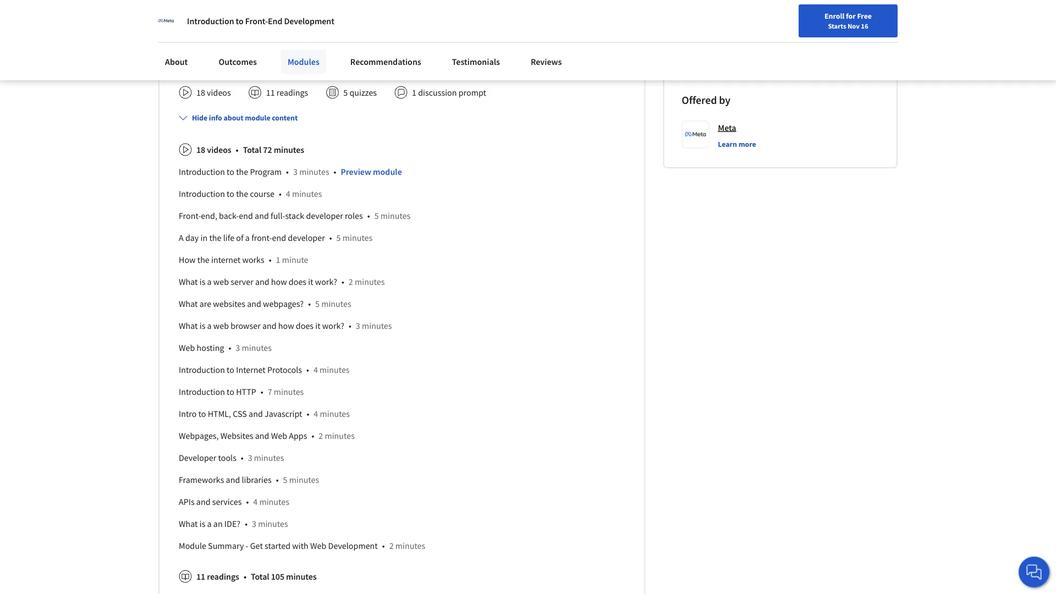 Task type: vqa. For each thing, say whether or not it's contained in the screenshot.


Task type: locate. For each thing, give the bounding box(es) containing it.
module right preview in the top left of the page
[[373, 166, 402, 177]]

webpages?
[[263, 298, 304, 309]]

roles inside "hide info about module content" region
[[345, 210, 363, 221]]

1 discussion prompt
[[412, 87, 486, 98]]

2 horizontal spatial 2
[[389, 541, 394, 552]]

1 horizontal spatial javascript
[[558, 30, 596, 41]]

at
[[400, 30, 408, 41]]

is up are
[[200, 276, 205, 287]]

1 vertical spatial internet
[[211, 254, 241, 265]]

web up web hosting • 3 minutes
[[213, 320, 229, 331]]

what down how
[[179, 276, 198, 287]]

total left 105 on the bottom left
[[251, 571, 269, 582]]

videos down info
[[207, 144, 231, 155]]

5 right libraries
[[283, 474, 288, 485]]

end
[[239, 210, 253, 221], [272, 232, 286, 243]]

stack up "a day in the life of a front-end developer • 5 minutes"
[[285, 210, 304, 221]]

development right "with"
[[328, 541, 378, 552]]

roles
[[477, 17, 495, 28], [345, 210, 363, 221]]

3,426
[[785, 3, 802, 13]]

0 horizontal spatial readings
[[207, 571, 239, 582]]

full- up "a day in the life of a front-end developer • 5 minutes"
[[271, 210, 285, 221]]

the right explore
[[208, 43, 220, 54]]

meta
[[716, 41, 732, 51], [718, 122, 737, 133]]

to right intro
[[198, 408, 206, 419]]

back- up life
[[219, 210, 239, 221]]

the
[[310, 17, 322, 28], [463, 17, 476, 28], [409, 30, 422, 41], [208, 43, 220, 54], [327, 43, 339, 54], [236, 166, 248, 177], [236, 188, 248, 199], [209, 232, 221, 243], [197, 254, 210, 265]]

0 vertical spatial internet
[[341, 43, 370, 54]]

0 vertical spatial 18
[[196, 87, 205, 98]]

a for what is a web server and how does it work? • 2 minutes
[[207, 276, 212, 287]]

1
[[412, 87, 417, 98], [276, 254, 280, 265]]

1 vertical spatial 18 videos
[[196, 144, 231, 155]]

introduction for introduction to internet protocols • 4 minutes
[[179, 364, 225, 375]]

how down webpages?
[[278, 320, 294, 331]]

0 vertical spatial work?
[[315, 276, 337, 287]]

enroll for free starts nov 16
[[825, 11, 872, 30]]

2 vertical spatial is
[[200, 518, 205, 530]]

1 vertical spatial 1
[[276, 254, 280, 265]]

18
[[196, 87, 205, 98], [196, 144, 205, 155]]

videos inside "hide info about module content" region
[[207, 144, 231, 155]]

2 vertical spatial end,
[[201, 210, 217, 221]]

1 horizontal spatial will
[[328, 30, 341, 41]]

testimonials link
[[446, 50, 507, 74]]

libraries
[[242, 474, 272, 485]]

1 vertical spatial how
[[271, 276, 287, 287]]

introduction for introduction to http • 7 minutes
[[179, 386, 225, 397]]

3 is from the top
[[200, 518, 205, 530]]

front- up works
[[252, 232, 272, 243]]

0 horizontal spatial it
[[308, 276, 313, 287]]

18 down hide
[[196, 144, 205, 155]]

1 vertical spatial full-
[[271, 210, 285, 221]]

module left 'content'
[[245, 113, 270, 123]]

0 vertical spatial 1
[[412, 87, 417, 98]]

tools
[[218, 452, 237, 463]]

meta right taught by meta staff image
[[716, 41, 732, 51]]

what up hosting
[[179, 320, 198, 331]]

end down front-end, back-end and full-stack developer roles • 5 minutes
[[272, 232, 286, 243]]

1 vertical spatial it
[[315, 320, 321, 331]]

to left course
[[227, 188, 234, 199]]

english button
[[826, 0, 892, 36]]

0 horizontal spatial will
[[251, 17, 264, 28]]

1 vertical spatial meta
[[718, 122, 737, 133]]

2 vertical spatial 2
[[389, 541, 394, 552]]

0 vertical spatial full-
[[233, 30, 247, 41]]

a up are
[[207, 276, 212, 287]]

stack inside in this module, you will learn about the different types of web developers and the roles and responsibilities of front-end, back-end, and full-stack developers. you will take a first look at the core technologies of html, css, and javascript and explore the concepts that underpin how the internet works.
[[247, 30, 266, 41]]

a left an
[[207, 518, 212, 530]]

end,
[[601, 17, 617, 28], [199, 30, 215, 41], [201, 210, 217, 221]]

2
[[349, 276, 353, 287], [319, 430, 323, 441], [389, 541, 394, 552]]

readings
[[277, 87, 308, 98], [207, 571, 239, 582]]

)
[[826, 3, 828, 13]]

4 what from the top
[[179, 518, 198, 530]]

11
[[266, 87, 275, 98], [196, 571, 205, 582]]

1 vertical spatial html,
[[208, 408, 231, 419]]

to for end
[[236, 15, 244, 26]]

internet inside "hide info about module content" region
[[211, 254, 241, 265]]

does
[[289, 276, 307, 287], [296, 320, 314, 331]]

readings inside "hide info about module content" region
[[207, 571, 239, 582]]

0 vertical spatial is
[[200, 276, 205, 287]]

3 what from the top
[[179, 320, 198, 331]]

web left hosting
[[179, 342, 195, 353]]

development
[[284, 15, 335, 26], [328, 541, 378, 552]]

front-
[[580, 17, 601, 28], [252, 232, 272, 243]]

5 right webpages?
[[315, 298, 320, 309]]

what down the apis
[[179, 518, 198, 530]]

1 vertical spatial roles
[[345, 210, 363, 221]]

18 videos down what's included
[[196, 87, 231, 98]]

javascript inside in this module, you will learn about the different types of web developers and the roles and responsibilities of front-end, back-end, and full-stack developers. you will take a first look at the core technologies of html, css, and javascript and explore the concepts that underpin how the internet works.
[[558, 30, 596, 41]]

web
[[388, 17, 403, 28], [213, 276, 229, 287], [213, 320, 229, 331]]

how
[[309, 43, 325, 54], [271, 276, 287, 287], [278, 320, 294, 331]]

stack inside "hide info about module content" region
[[285, 210, 304, 221]]

0 vertical spatial 11
[[266, 87, 275, 98]]

introduction down hosting
[[179, 364, 225, 375]]

1 horizontal spatial it
[[315, 320, 321, 331]]

1 horizontal spatial roles
[[477, 17, 495, 28]]

1 inside "hide info about module content" region
[[276, 254, 280, 265]]

stack
[[247, 30, 266, 41], [285, 210, 304, 221]]

starts
[[828, 21, 847, 30]]

1 18 videos from the top
[[196, 87, 231, 98]]

11 up 'content'
[[266, 87, 275, 98]]

websites
[[221, 430, 253, 441]]

how up webpages?
[[271, 276, 287, 287]]

a up hosting
[[207, 320, 212, 331]]

1 horizontal spatial internet
[[341, 43, 370, 54]]

1 vertical spatial about
[[224, 113, 243, 123]]

1 horizontal spatial 1
[[412, 87, 417, 98]]

introduction for introduction to the program • 3 minutes • preview module
[[179, 166, 225, 177]]

the up technologies
[[463, 17, 476, 28]]

total left 72
[[243, 144, 262, 155]]

it for what is a web browser and how does it work?
[[315, 320, 321, 331]]

stack down introduction to front-end development
[[247, 30, 266, 41]]

1 vertical spatial front-
[[179, 210, 201, 221]]

protocols
[[267, 364, 302, 375]]

0 vertical spatial roles
[[477, 17, 495, 28]]

1 vertical spatial stack
[[285, 210, 304, 221]]

18 down what's included
[[196, 87, 205, 98]]

1 vertical spatial 2
[[319, 430, 323, 441]]

quizzes
[[350, 87, 377, 98]]

introduction to internet protocols • 4 minutes
[[179, 364, 350, 375]]

html, inside in this module, you will learn about the different types of web developers and the roles and responsibilities of front-end, back-end, and full-stack developers. you will take a first look at the core technologies of html, css, and javascript and explore the concepts that underpin how the internet works.
[[499, 30, 523, 41]]

about inside in this module, you will learn about the different types of web developers and the roles and responsibilities of front-end, back-end, and full-stack developers. you will take a first look at the core technologies of html, css, and javascript and explore the concepts that underpin how the internet works.
[[286, 17, 308, 28]]

1 horizontal spatial readings
[[277, 87, 308, 98]]

will down different
[[328, 30, 341, 41]]

a right life
[[245, 232, 250, 243]]

to
[[236, 15, 244, 26], [227, 166, 234, 177], [227, 188, 234, 199], [227, 364, 234, 375], [227, 386, 234, 397], [198, 408, 206, 419]]

to right module,
[[236, 15, 244, 26]]

show notifications image
[[908, 14, 921, 27]]

11 readings up 'content'
[[266, 87, 308, 98]]

web inside in this module, you will learn about the different types of web developers and the roles and responsibilities of front-end, back-end, and full-stack developers. you will take a first look at the core technologies of html, css, and javascript and explore the concepts that underpin how the internet works.
[[388, 17, 403, 28]]

1 vertical spatial javascript
[[265, 408, 302, 419]]

5 left quizzes
[[344, 87, 348, 98]]

11 inside "hide info about module content" region
[[196, 571, 205, 582]]

1 horizontal spatial module
[[373, 166, 402, 177]]

0 horizontal spatial html,
[[208, 408, 231, 419]]

about right info
[[224, 113, 243, 123]]

introduction up intro
[[179, 386, 225, 397]]

back-
[[179, 30, 199, 41], [219, 210, 239, 221]]

1 horizontal spatial html,
[[499, 30, 523, 41]]

it
[[308, 276, 313, 287], [315, 320, 321, 331]]

0 vertical spatial front-
[[580, 17, 601, 28]]

javascript
[[558, 30, 596, 41], [265, 408, 302, 419]]

english
[[845, 12, 872, 23]]

what for what are websites and webpages?
[[179, 298, 198, 309]]

2 vertical spatial web
[[213, 320, 229, 331]]

what's included
[[179, 65, 238, 76]]

roles up technologies
[[477, 17, 495, 28]]

a for what is a an ide? • 3 minutes
[[207, 518, 212, 530]]

web left apps
[[271, 430, 287, 441]]

• total 72 minutes
[[236, 144, 304, 155]]

minutes
[[274, 144, 304, 155], [299, 166, 329, 177], [292, 188, 322, 199], [381, 210, 411, 221], [343, 232, 373, 243], [355, 276, 385, 287], [321, 298, 351, 309], [362, 320, 392, 331], [242, 342, 272, 353], [320, 364, 350, 375], [274, 386, 304, 397], [320, 408, 350, 419], [325, 430, 355, 441], [254, 452, 284, 463], [289, 474, 319, 485], [259, 496, 289, 507], [258, 518, 288, 530], [396, 541, 426, 552], [286, 571, 317, 582]]

0 horizontal spatial end
[[239, 210, 253, 221]]

how for browser
[[278, 320, 294, 331]]

introduction for introduction to the course • 4 minutes
[[179, 188, 225, 199]]

1 is from the top
[[200, 276, 205, 287]]

1 vertical spatial readings
[[207, 571, 239, 582]]

work? for what is a web browser and how does it work?
[[322, 320, 344, 331]]

will right you
[[251, 17, 264, 28]]

what is a an ide? • 3 minutes
[[179, 518, 288, 530]]

1 left the minute
[[276, 254, 280, 265]]

2 videos from the top
[[207, 144, 231, 155]]

development inside "hide info about module content" region
[[328, 541, 378, 552]]

back- inside in this module, you will learn about the different types of web developers and the roles and responsibilities of front-end, back-end, and full-stack developers. you will take a first look at the core technologies of html, css, and javascript and explore the concepts that underpin how the internet works.
[[179, 30, 199, 41]]

18 videos down info
[[196, 144, 231, 155]]

reviews link
[[524, 50, 569, 74]]

total for total 105 minutes
[[251, 571, 269, 582]]

javascript down 'responsibilities'
[[558, 30, 596, 41]]

websites
[[213, 298, 245, 309]]

meta image
[[158, 13, 174, 29]]

will
[[251, 17, 264, 28], [328, 30, 341, 41]]

learn
[[718, 139, 737, 149]]

1 vertical spatial back-
[[219, 210, 239, 221]]

the up "you" at top
[[310, 17, 322, 28]]

webpages,
[[179, 430, 219, 441]]

0 horizontal spatial 11 readings
[[196, 571, 239, 582]]

what
[[179, 276, 198, 287], [179, 298, 198, 309], [179, 320, 198, 331], [179, 518, 198, 530]]

learn
[[266, 17, 284, 28]]

internet down life
[[211, 254, 241, 265]]

web left server
[[213, 276, 229, 287]]

front- up 'day'
[[179, 210, 201, 221]]

to left internet
[[227, 364, 234, 375]]

is for what is a web browser and how does it work? • 3 minutes
[[200, 320, 205, 331]]

0 horizontal spatial back-
[[179, 30, 199, 41]]

hide info about module content region
[[179, 134, 625, 594]]

0 vertical spatial stack
[[247, 30, 266, 41]]

web right "with"
[[310, 541, 327, 552]]

of right life
[[236, 232, 244, 243]]

does down the minute
[[289, 276, 307, 287]]

1 horizontal spatial front-
[[245, 15, 268, 26]]

development up "you" at top
[[284, 15, 335, 26]]

0 horizontal spatial about
[[224, 113, 243, 123]]

web for what is a web server and how does it work? • 2 minutes
[[213, 276, 229, 287]]

2 what from the top
[[179, 298, 198, 309]]

and
[[448, 17, 462, 28], [497, 17, 511, 28], [217, 30, 231, 41], [542, 30, 556, 41], [598, 30, 612, 41], [255, 210, 269, 221], [255, 276, 269, 287], [247, 298, 261, 309], [262, 320, 277, 331], [249, 408, 263, 419], [255, 430, 269, 441], [226, 474, 240, 485], [196, 496, 211, 507]]

5
[[344, 87, 348, 98], [375, 210, 379, 221], [337, 232, 341, 243], [315, 298, 320, 309], [283, 474, 288, 485]]

0 vertical spatial web
[[388, 17, 403, 28]]

of right technologies
[[490, 30, 497, 41]]

1 horizontal spatial end
[[272, 232, 286, 243]]

0 vertical spatial total
[[243, 144, 262, 155]]

readings down summary
[[207, 571, 239, 582]]

introduction right in
[[187, 15, 234, 26]]

0 horizontal spatial javascript
[[265, 408, 302, 419]]

18 inside "hide info about module content" region
[[196, 144, 205, 155]]

nov
[[848, 21, 860, 30]]

what left are
[[179, 298, 198, 309]]

1 horizontal spatial full-
[[271, 210, 285, 221]]

11 readings down summary
[[196, 571, 239, 582]]

introduction up introduction to the course • 4 minutes
[[179, 166, 225, 177]]

2 is from the top
[[200, 320, 205, 331]]

how down "you" at top
[[309, 43, 325, 54]]

internet down take at the top left
[[341, 43, 370, 54]]

in
[[179, 17, 186, 28]]

0 horizontal spatial front-
[[252, 232, 272, 243]]

what for what is a web browser and how does it work?
[[179, 320, 198, 331]]

new
[[783, 13, 797, 23]]

program
[[250, 166, 282, 177]]

full- inside in this module, you will learn about the different types of web developers and the roles and responsibilities of front-end, back-end, and full-stack developers. you will take a first look at the core technologies of html, css, and javascript and explore the concepts that underpin how the internet works.
[[233, 30, 247, 41]]

0 horizontal spatial stack
[[247, 30, 266, 41]]

full- up concepts
[[233, 30, 247, 41]]

1 vertical spatial total
[[251, 571, 269, 582]]

taught by meta staff image
[[684, 29, 708, 53]]

end
[[268, 15, 282, 26]]

0 vertical spatial javascript
[[558, 30, 596, 41]]

2 18 videos from the top
[[196, 144, 231, 155]]

introduction
[[187, 15, 234, 26], [179, 166, 225, 177], [179, 188, 225, 199], [179, 364, 225, 375], [179, 386, 225, 397]]

module
[[245, 113, 270, 123], [373, 166, 402, 177]]

css
[[233, 408, 247, 419]]

responsibilities
[[513, 17, 569, 28]]

0 vertical spatial back-
[[179, 30, 199, 41]]

1 vertical spatial is
[[200, 320, 205, 331]]

to for protocols
[[227, 364, 234, 375]]

1 vertical spatial web
[[213, 276, 229, 287]]

0 vertical spatial development
[[284, 15, 335, 26]]

0 vertical spatial 11 readings
[[266, 87, 308, 98]]

web up look
[[388, 17, 403, 28]]

0 vertical spatial will
[[251, 17, 264, 28]]

is down are
[[200, 320, 205, 331]]

outcomes link
[[212, 50, 264, 74]]

internet inside in this module, you will learn about the different types of web developers and the roles and responsibilities of front-end, back-end, and full-stack developers. you will take a first look at the core technologies of html, css, and javascript and explore the concepts that underpin how the internet works.
[[341, 43, 370, 54]]

1 horizontal spatial 11
[[266, 87, 275, 98]]

1 vertical spatial 18
[[196, 144, 205, 155]]

back- up explore
[[179, 30, 199, 41]]

1 horizontal spatial 11 readings
[[266, 87, 308, 98]]

is left an
[[200, 518, 205, 530]]

0 horizontal spatial roles
[[345, 210, 363, 221]]

info about module content element
[[174, 104, 625, 594]]

0 horizontal spatial module
[[245, 113, 270, 123]]

web for what is a web browser and how does it work? • 3 minutes
[[213, 320, 229, 331]]

end, inside "hide info about module content" region
[[201, 210, 217, 221]]

1 what from the top
[[179, 276, 198, 287]]

0 vertical spatial does
[[289, 276, 307, 287]]

chat with us image
[[1026, 564, 1043, 581]]

2 horizontal spatial web
[[310, 541, 327, 552]]

does for what is a web browser and how does it work?
[[296, 320, 314, 331]]

to up introduction to the course • 4 minutes
[[227, 166, 234, 177]]

0 horizontal spatial internet
[[211, 254, 241, 265]]

1 horizontal spatial about
[[286, 17, 308, 28]]

2 vertical spatial how
[[278, 320, 294, 331]]

0 vertical spatial about
[[286, 17, 308, 28]]

internet
[[341, 43, 370, 54], [211, 254, 241, 265]]

None search field
[[157, 7, 421, 29]]

is
[[200, 276, 205, 287], [200, 320, 205, 331], [200, 518, 205, 530]]

1 horizontal spatial stack
[[285, 210, 304, 221]]

learn more button
[[718, 139, 756, 150]]

does down webpages?
[[296, 320, 314, 331]]

1 horizontal spatial back-
[[219, 210, 239, 221]]

introduction to the course • 4 minutes
[[179, 188, 322, 199]]

total for total 72 minutes
[[243, 144, 262, 155]]

0 vertical spatial it
[[308, 276, 313, 287]]

recommendations
[[350, 56, 421, 67]]

to left http
[[227, 386, 234, 397]]

about inside hide info about module content dropdown button
[[224, 113, 243, 123]]

front- up that
[[245, 15, 268, 26]]

of right types
[[379, 17, 386, 28]]

0 vertical spatial module
[[245, 113, 270, 123]]

0 vertical spatial videos
[[207, 87, 231, 98]]

in
[[201, 232, 208, 243]]

1 vertical spatial work?
[[322, 320, 344, 331]]

0 vertical spatial how
[[309, 43, 325, 54]]

roles down preview in the top left of the page
[[345, 210, 363, 221]]

the down different
[[327, 43, 339, 54]]

0 horizontal spatial 1
[[276, 254, 280, 265]]

what for what is a web server and how does it work?
[[179, 276, 198, 287]]

full-
[[233, 30, 247, 41], [271, 210, 285, 221]]

html, left css,
[[499, 30, 523, 41]]

javascript down the 7
[[265, 408, 302, 419]]

readings up 'content'
[[277, 87, 308, 98]]

a left first
[[360, 30, 365, 41]]

5 quizzes
[[344, 87, 377, 98]]

by
[[719, 93, 731, 107]]

2 18 from the top
[[196, 144, 205, 155]]

0 horizontal spatial full-
[[233, 30, 247, 41]]

1 left discussion
[[412, 87, 417, 98]]

meta up learn in the top right of the page
[[718, 122, 737, 133]]

11 down module
[[196, 571, 205, 582]]

about up developers.
[[286, 17, 308, 28]]

0 vertical spatial 18 videos
[[196, 87, 231, 98]]

introduction up in
[[179, 188, 225, 199]]

72
[[263, 144, 272, 155]]

18 videos inside "hide info about module content" region
[[196, 144, 231, 155]]

videos down included
[[207, 87, 231, 98]]

front- right 'responsibilities'
[[580, 17, 601, 28]]

1 vertical spatial module
[[373, 166, 402, 177]]

5 down preview module link
[[375, 210, 379, 221]]

module inside dropdown button
[[245, 113, 270, 123]]



Task type: describe. For each thing, give the bounding box(es) containing it.
browser
[[231, 320, 261, 331]]

the left course
[[236, 188, 248, 199]]

explore
[[179, 43, 206, 54]]

16
[[861, 21, 869, 30]]

what is a web server and how does it work? • 2 minutes
[[179, 276, 385, 287]]

offered by
[[682, 93, 731, 107]]

0 vertical spatial front-
[[245, 15, 268, 26]]

preview
[[341, 166, 371, 177]]

minute
[[282, 254, 308, 265]]

internet
[[236, 364, 266, 375]]

preview module link
[[341, 166, 402, 177]]

that
[[257, 43, 272, 54]]

front- inside "hide info about module content" region
[[252, 232, 272, 243]]

0 vertical spatial web
[[179, 342, 195, 353]]

ide?
[[224, 518, 241, 530]]

find your new career
[[751, 13, 820, 23]]

prompt
[[459, 87, 486, 98]]

hide info about module content
[[192, 113, 298, 123]]

enroll
[[825, 11, 845, 21]]

to for program
[[227, 166, 234, 177]]

1 vertical spatial will
[[328, 30, 341, 41]]

1 vertical spatial developer
[[288, 232, 325, 243]]

underpin
[[273, 43, 307, 54]]

get
[[250, 541, 263, 552]]

front- inside "hide info about module content" region
[[179, 210, 201, 221]]

core
[[423, 30, 439, 41]]

work? for what is a web server and how does it work?
[[315, 276, 337, 287]]

frameworks and libraries • 5 minutes
[[179, 474, 319, 485]]

• total 105 minutes
[[244, 571, 317, 582]]

first
[[366, 30, 381, 41]]

apps
[[289, 430, 307, 441]]

course
[[250, 188, 275, 199]]

about link
[[158, 50, 194, 74]]

hosting
[[197, 342, 224, 353]]

find
[[751, 13, 765, 23]]

full- inside "hide info about module content" region
[[271, 210, 285, 221]]

4 up webpages, websites and web apps • 2 minutes
[[314, 408, 318, 419]]

concepts
[[222, 43, 255, 54]]

a for what is a web browser and how does it work? • 3 minutes
[[207, 320, 212, 331]]

html, inside "hide info about module content" region
[[208, 408, 231, 419]]

0 vertical spatial developer
[[306, 210, 343, 221]]

intro
[[179, 408, 197, 419]]

modules link
[[281, 50, 326, 74]]

front-end, back-end and full-stack developer roles • 5 minutes
[[179, 210, 411, 221]]

0 horizontal spatial 2
[[319, 430, 323, 441]]

a inside in this module, you will learn about the different types of web developers and the roles and responsibilities of front-end, back-end, and full-stack developers. you will take a first look at the core technologies of html, css, and javascript and explore the concepts that underpin how the internet works.
[[360, 30, 365, 41]]

javascript inside "hide info about module content" region
[[265, 408, 302, 419]]

2 vertical spatial web
[[310, 541, 327, 552]]

content
[[272, 113, 298, 123]]

free
[[858, 11, 872, 21]]

front- inside in this module, you will learn about the different types of web developers and the roles and responsibilities of front-end, back-end, and full-stack developers. you will take a first look at the core technologies of html, css, and javascript and explore the concepts that underpin how the internet works.
[[580, 17, 601, 28]]

is for what is a an ide? • 3 minutes
[[200, 518, 205, 530]]

how inside in this module, you will learn about the different types of web developers and the roles and responsibilities of front-end, back-end, and full-stack developers. you will take a first look at the core technologies of html, css, and javascript and explore the concepts that underpin how the internet works.
[[309, 43, 325, 54]]

recommendations link
[[344, 50, 428, 74]]

ratings
[[804, 3, 826, 13]]

1 vertical spatial web
[[271, 430, 287, 441]]

developers
[[405, 17, 446, 28]]

4 down libraries
[[253, 496, 258, 507]]

technologies
[[441, 30, 488, 41]]

discussion
[[418, 87, 457, 98]]

roles inside in this module, you will learn about the different types of web developers and the roles and responsibilities of front-end, back-end, and full-stack developers. you will take a first look at the core technologies of html, css, and javascript and explore the concepts that underpin how the internet works.
[[477, 17, 495, 28]]

web hosting • 3 minutes
[[179, 342, 272, 353]]

module
[[179, 541, 206, 552]]

0 vertical spatial meta
[[716, 41, 732, 51]]

7
[[268, 386, 272, 397]]

module,
[[203, 17, 234, 28]]

http
[[236, 386, 256, 397]]

1 18 from the top
[[196, 87, 205, 98]]

webpages, websites and web apps • 2 minutes
[[179, 430, 355, 441]]

an
[[213, 518, 223, 530]]

5 down front-end, back-end and full-stack developer roles • 5 minutes
[[337, 232, 341, 243]]

what is a web browser and how does it work? • 3 minutes
[[179, 320, 392, 331]]

more
[[739, 139, 756, 149]]

to for •
[[227, 386, 234, 397]]

module summary - get started with web development • 2 minutes
[[179, 541, 426, 552]]

is for what is a web server and how does it work? • 2 minutes
[[200, 276, 205, 287]]

this
[[188, 17, 201, 28]]

introduction to the program • 3 minutes • preview module
[[179, 166, 402, 177]]

105
[[271, 571, 284, 582]]

how for server
[[271, 276, 287, 287]]

introduction to front-end development
[[187, 15, 335, 26]]

4 right protocols
[[314, 364, 318, 375]]

different
[[324, 17, 355, 28]]

server
[[231, 276, 254, 287]]

developers.
[[268, 30, 311, 41]]

meta link
[[718, 121, 737, 134]]

you
[[235, 17, 249, 28]]

1 videos from the top
[[207, 87, 231, 98]]

for
[[846, 11, 856, 21]]

-
[[246, 541, 248, 552]]

the right in
[[209, 232, 221, 243]]

how the internet works • 1 minute
[[179, 254, 308, 265]]

module inside region
[[373, 166, 402, 177]]

services
[[212, 496, 242, 507]]

are
[[200, 298, 211, 309]]

to for css
[[198, 408, 206, 419]]

the right how
[[197, 254, 210, 265]]

hide info about module content button
[[174, 108, 302, 128]]

what for what is a an ide?
[[179, 518, 198, 530]]

does for what is a web server and how does it work?
[[289, 276, 307, 287]]

to for course
[[227, 188, 234, 199]]

it for what is a web server and how does it work?
[[308, 276, 313, 287]]

developer tools • 3 minutes
[[179, 452, 284, 463]]

how
[[179, 254, 196, 265]]

0 vertical spatial end
[[239, 210, 253, 221]]

reviews
[[531, 56, 562, 67]]

a
[[179, 232, 184, 243]]

the up introduction to the course • 4 minutes
[[236, 166, 248, 177]]

1 vertical spatial end
[[272, 232, 286, 243]]

find your new career link
[[746, 11, 826, 25]]

of right 'responsibilities'
[[571, 17, 578, 28]]

a day in the life of a front-end developer • 5 minutes
[[179, 232, 373, 243]]

the right at
[[409, 30, 422, 41]]

works.
[[372, 43, 396, 54]]

0 vertical spatial 2
[[349, 276, 353, 287]]

summary
[[208, 541, 244, 552]]

started
[[265, 541, 291, 552]]

4 down introduction to the program • 3 minutes • preview module
[[286, 188, 290, 199]]

introduction for introduction to front-end development
[[187, 15, 234, 26]]

css,
[[524, 30, 541, 41]]

included
[[206, 65, 238, 76]]

offered
[[682, 93, 717, 107]]

info
[[209, 113, 222, 123]]

your
[[767, 13, 781, 23]]

what are websites and webpages? • 5 minutes
[[179, 298, 351, 309]]

back- inside "hide info about module content" region
[[219, 210, 239, 221]]

life
[[223, 232, 234, 243]]

0 vertical spatial end,
[[601, 17, 617, 28]]

take
[[343, 30, 359, 41]]

0 vertical spatial readings
[[277, 87, 308, 98]]

of inside "hide info about module content" region
[[236, 232, 244, 243]]

in this module, you will learn about the different types of web developers and the roles and responsibilities of front-end, back-end, and full-stack developers. you will take a first look at the core technologies of html, css, and javascript and explore the concepts that underpin how the internet works.
[[179, 17, 617, 54]]

3,426 ratings )
[[785, 3, 828, 13]]

11 readings inside "hide info about module content" region
[[196, 571, 239, 582]]

1 vertical spatial end,
[[199, 30, 215, 41]]



